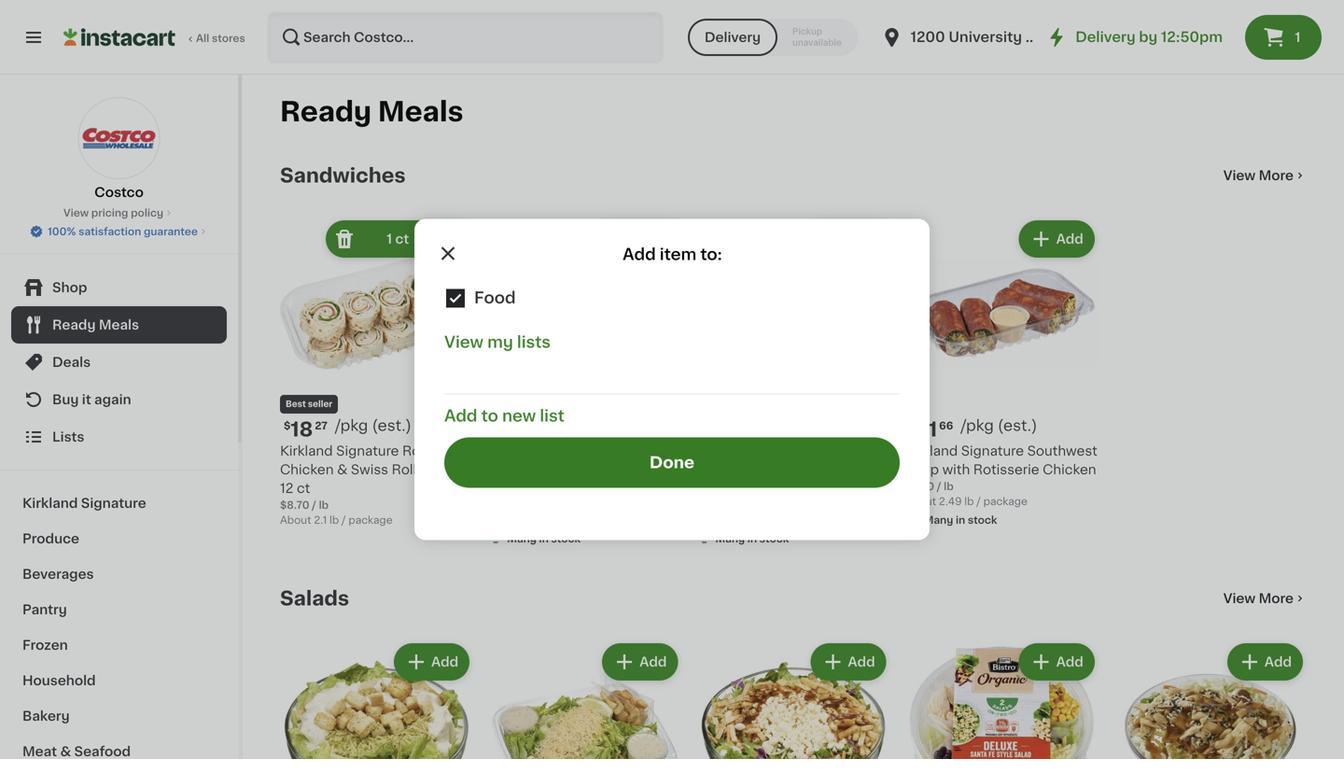 Task type: locate. For each thing, give the bounding box(es) containing it.
0 horizontal spatial many
[[507, 534, 537, 544]]

3 /pkg from the left
[[961, 419, 994, 434]]

0 horizontal spatial stock
[[551, 534, 581, 544]]

list
[[540, 408, 565, 424]]

chicken down southwest on the bottom right of page
[[1043, 463, 1097, 477]]

(est.) up "rotisserie"
[[998, 419, 1038, 434]]

$ for 18
[[284, 421, 291, 431]]

None search field
[[267, 11, 664, 64]]

view for sandwiches link
[[1224, 169, 1256, 182]]

kirkland signature link
[[11, 486, 227, 521]]

/pkg right 26
[[544, 419, 577, 434]]

ct right 12
[[297, 482, 310, 495]]

bakery link
[[11, 699, 227, 734]]

deals
[[52, 356, 91, 369]]

kirkland inside the kirkland signature roasted chicken & swiss roller tray, 12 ct $8.70 / lb about 2.1 lb / package
[[280, 445, 333, 458]]

0 horizontal spatial in
[[539, 534, 549, 544]]

0 horizontal spatial /pkg
[[335, 419, 368, 434]]

1 sandwich from the left
[[697, 463, 761, 477]]

ct
[[396, 233, 409, 246], [297, 482, 310, 495]]

more
[[1260, 169, 1294, 182], [1260, 592, 1294, 605]]

with inside kirkland signature southwest wrap with rotisserie chicken $8.70 / lb about 2.49 lb / package many in stock
[[943, 463, 971, 477]]

1 horizontal spatial stock
[[760, 534, 789, 544]]

/pkg inside $18.27 per package (estimated) element
[[335, 419, 368, 434]]

1 ct
[[387, 233, 409, 246]]

remove kirkland signature roasted chicken & swiss roller tray, 12 ct image
[[334, 228, 356, 250]]

signature inside kirkland signature chicken sandwich on sprouted grain bread
[[753, 445, 816, 458]]

more for sandwiches
[[1260, 169, 1294, 182]]

policy
[[131, 208, 164, 218]]

1 vertical spatial package
[[349, 515, 393, 526]]

signature inside the kirkland signature roasted chicken croissant sandwich with caesar salad
[[545, 445, 608, 458]]

many for kirkland signature roasted chicken croissant sandwich with caesar salad
[[507, 534, 537, 544]]

/pkg
[[335, 419, 368, 434], [544, 419, 577, 434], [961, 419, 994, 434]]

roasted inside the kirkland signature roasted chicken & swiss roller tray, 12 ct $8.70 / lb about 2.1 lb / package
[[403, 445, 458, 458]]

1 vertical spatial with
[[489, 482, 516, 495]]

sandwich
[[697, 463, 761, 477], [612, 463, 676, 477]]

/pkg (est.) inside $13.26 per package (estimated) element
[[544, 419, 621, 434]]

produce link
[[11, 521, 227, 557]]

2 horizontal spatial stock
[[968, 515, 998, 526]]

stock down "rotisserie"
[[968, 515, 998, 526]]

grain
[[848, 463, 884, 477]]

pantry link
[[11, 592, 227, 628]]

1 horizontal spatial with
[[943, 463, 971, 477]]

/
[[937, 482, 942, 492], [977, 497, 981, 507], [312, 500, 317, 511], [342, 515, 346, 526]]

1200
[[911, 30, 946, 44]]

signature inside the kirkland signature roasted chicken & swiss roller tray, 12 ct $8.70 / lb about 2.1 lb / package
[[336, 445, 399, 458]]

signature up on
[[753, 445, 816, 458]]

1 roasted from the left
[[403, 445, 458, 458]]

signature up croissant
[[545, 445, 608, 458]]

signature up swiss
[[336, 445, 399, 458]]

/pkg (est.) inside $18.27 per package (estimated) element
[[335, 419, 412, 434]]

many down bread
[[716, 534, 745, 544]]

add button
[[1021, 222, 1093, 256], [396, 646, 468, 679], [604, 646, 677, 679], [813, 646, 885, 679], [1021, 646, 1093, 679], [1230, 646, 1302, 679]]

2 (est.) from the left
[[581, 419, 621, 434]]

0 vertical spatial view more link
[[1224, 166, 1308, 185]]

1 horizontal spatial sandwich
[[697, 463, 761, 477]]

with inside the kirkland signature roasted chicken croissant sandwich with caesar salad
[[489, 482, 516, 495]]

delivery by 12:50pm link
[[1046, 26, 1224, 49]]

$17.51 per package (estimated) element
[[697, 418, 891, 442]]

$
[[284, 421, 291, 431], [492, 421, 499, 431]]

add
[[1057, 233, 1084, 246], [623, 247, 656, 262], [445, 408, 478, 424], [431, 656, 459, 669], [640, 656, 667, 669], [848, 656, 876, 669], [1057, 656, 1084, 669], [1265, 656, 1293, 669]]

about inside kirkland signature southwest wrap with rotisserie chicken $8.70 / lb about 2.49 lb / package many in stock
[[906, 497, 937, 507]]

1 view more from the top
[[1224, 169, 1294, 182]]

kirkland up wrap
[[906, 445, 958, 458]]

1 vertical spatial ct
[[297, 482, 310, 495]]

household
[[22, 674, 96, 687]]

lists link
[[11, 418, 227, 456]]

1 horizontal spatial in
[[748, 534, 757, 544]]

0 horizontal spatial 1
[[387, 233, 392, 246]]

/pkg inside $13.26 per package (estimated) element
[[544, 419, 577, 434]]

(est.) inside the '$21.66 per package (estimated)' element
[[998, 419, 1038, 434]]

view more
[[1224, 169, 1294, 182], [1224, 592, 1294, 605]]

signature up "rotisserie"
[[962, 445, 1025, 458]]

lb up the 2.49
[[944, 482, 954, 492]]

kirkland inside the kirkland signature roasted chicken croissant sandwich with caesar salad
[[489, 445, 541, 458]]

0 horizontal spatial sandwich
[[612, 463, 676, 477]]

1 horizontal spatial package
[[984, 497, 1028, 507]]

roasted
[[403, 445, 458, 458], [611, 445, 666, 458]]

0 vertical spatial about
[[906, 497, 937, 507]]

signature inside kirkland signature southwest wrap with rotisserie chicken $8.70 / lb about 2.49 lb / package many in stock
[[962, 445, 1025, 458]]

$ inside $ 18 27
[[284, 421, 291, 431]]

2 many in stock from the left
[[507, 534, 581, 544]]

1 inside product group
[[387, 233, 392, 246]]

/pkg for 18
[[335, 419, 368, 434]]

many down the 2.49
[[924, 515, 954, 526]]

2 horizontal spatial /pkg (est.)
[[961, 419, 1038, 434]]

2 roasted from the left
[[611, 445, 666, 458]]

2 $ from the left
[[492, 421, 499, 431]]

stock down salad
[[551, 534, 581, 544]]

21
[[916, 420, 938, 440]]

1 horizontal spatial about
[[906, 497, 937, 507]]

(est.) up the kirkland signature roasted chicken croissant sandwich with caesar salad
[[581, 419, 621, 434]]

1 $ from the left
[[284, 421, 291, 431]]

2 sandwich from the left
[[612, 463, 676, 477]]

2 /pkg from the left
[[544, 419, 577, 434]]

add item to:
[[623, 247, 723, 262]]

0 horizontal spatial with
[[489, 482, 516, 495]]

1 /pkg (est.) from the left
[[335, 419, 412, 434]]

to
[[482, 408, 499, 424]]

&
[[337, 463, 348, 477], [60, 745, 71, 758]]

product group containing 18
[[280, 217, 474, 528]]

with up the 2.49
[[943, 463, 971, 477]]

1 inside button
[[1296, 31, 1301, 44]]

many down caesar
[[507, 534, 537, 544]]

/pkg (est.) up "rotisserie"
[[961, 419, 1038, 434]]

view for salads "link"
[[1224, 592, 1256, 605]]

1 vertical spatial view more
[[1224, 592, 1294, 605]]

many in stock down bread
[[716, 534, 789, 544]]

/pkg (est.) inside the '$21.66 per package (estimated)' element
[[961, 419, 1038, 434]]

rotisserie
[[974, 463, 1040, 477]]

with left caesar
[[489, 482, 516, 495]]

roasted up tray,
[[403, 445, 458, 458]]

0 horizontal spatial (est.)
[[372, 419, 412, 434]]

0 horizontal spatial roasted
[[403, 445, 458, 458]]

view more for salads
[[1224, 592, 1294, 605]]

ave
[[1026, 30, 1053, 44]]

view inside view pricing policy 'link'
[[63, 208, 89, 218]]

$ for 13
[[492, 421, 499, 431]]

stock
[[968, 515, 998, 526], [760, 534, 789, 544], [551, 534, 581, 544]]

& left swiss
[[337, 463, 348, 477]]

1 horizontal spatial /pkg (est.)
[[544, 419, 621, 434]]

roasted for kirkland signature roasted chicken & swiss roller tray, 12 ct $8.70 / lb about 2.1 lb / package
[[403, 445, 458, 458]]

/pkg (est.) for 18
[[335, 419, 412, 434]]

2 horizontal spatial (est.)
[[998, 419, 1038, 434]]

stock for kirkland signature roasted chicken croissant sandwich with caesar salad
[[551, 534, 581, 544]]

in down kirkland signature chicken sandwich on sprouted grain bread
[[748, 534, 757, 544]]

product group
[[280, 217, 474, 528], [489, 217, 682, 550], [906, 217, 1099, 532], [280, 640, 474, 759], [489, 640, 682, 759], [697, 640, 891, 759], [906, 640, 1099, 759], [1114, 640, 1308, 759]]

& right meat
[[60, 745, 71, 758]]

/pkg right the 27
[[335, 419, 368, 434]]

1 view more link from the top
[[1224, 166, 1308, 185]]

1 vertical spatial view more link
[[1224, 590, 1308, 608]]

1 (est.) from the left
[[372, 419, 412, 434]]

1 button
[[1246, 15, 1323, 60]]

1 vertical spatial 1
[[387, 233, 392, 246]]

product group containing 13
[[489, 217, 682, 550]]

list_add_items dialog
[[415, 219, 930, 540]]

view inside list_add_items 'dialog'
[[445, 334, 484, 350]]

1 horizontal spatial (est.)
[[581, 419, 621, 434]]

sandwich right croissant
[[612, 463, 676, 477]]

(est.) inside $18.27 per package (estimated) element
[[372, 419, 412, 434]]

1 more from the top
[[1260, 169, 1294, 182]]

about inside the kirkland signature roasted chicken & swiss roller tray, 12 ct $8.70 / lb about 2.1 lb / package
[[280, 515, 312, 526]]

(est.) up roller
[[372, 419, 412, 434]]

1 horizontal spatial $
[[492, 421, 499, 431]]

ct left increment quantity of kirkland signature roasted chicken & swiss roller tray, 12 ct icon
[[396, 233, 409, 246]]

1 vertical spatial more
[[1260, 592, 1294, 605]]

1 many in stock from the left
[[716, 534, 789, 544]]

about left the 2.49
[[906, 497, 937, 507]]

stock down on
[[760, 534, 789, 544]]

roasted down $13.26 per package (estimated) element
[[611, 445, 666, 458]]

1 horizontal spatial many in stock
[[716, 534, 789, 544]]

view
[[1224, 169, 1256, 182], [63, 208, 89, 218], [445, 334, 484, 350], [1224, 592, 1256, 605]]

best
[[286, 400, 306, 409]]

kirkland down the $ 13 26
[[489, 445, 541, 458]]

3 (est.) from the left
[[998, 419, 1038, 434]]

in down caesar
[[539, 534, 549, 544]]

done button
[[445, 438, 900, 488]]

kirkland
[[280, 445, 333, 458], [697, 445, 750, 458], [489, 445, 541, 458], [906, 445, 958, 458], [22, 497, 78, 510]]

view for "costco" link
[[63, 208, 89, 218]]

1 horizontal spatial &
[[337, 463, 348, 477]]

best seller
[[286, 400, 333, 409]]

0 vertical spatial 1
[[1296, 31, 1301, 44]]

0 vertical spatial package
[[984, 497, 1028, 507]]

/pkg (est.)
[[335, 419, 412, 434], [544, 419, 621, 434], [961, 419, 1038, 434]]

many in stock down caesar
[[507, 534, 581, 544]]

0 horizontal spatial $
[[284, 421, 291, 431]]

1 horizontal spatial 1
[[1296, 31, 1301, 44]]

/ right the 2.49
[[977, 497, 981, 507]]

package down "rotisserie"
[[984, 497, 1028, 507]]

0 vertical spatial &
[[337, 463, 348, 477]]

1 horizontal spatial ct
[[396, 233, 409, 246]]

/ right 2.1
[[342, 515, 346, 526]]

2 horizontal spatial many
[[924, 515, 954, 526]]

kirkland signature southwest wrap with rotisserie chicken $8.70 / lb about 2.49 lb / package many in stock
[[906, 445, 1098, 526]]

delivery inside button
[[705, 31, 761, 44]]

1 horizontal spatial delivery
[[1076, 30, 1136, 44]]

1 vertical spatial $8.70
[[280, 500, 310, 511]]

lb right the 2.49
[[965, 497, 975, 507]]

kirkland for kirkland signature roasted chicken croissant sandwich with caesar salad
[[489, 445, 541, 458]]

1 horizontal spatial many
[[716, 534, 745, 544]]

1 horizontal spatial /pkg
[[544, 419, 577, 434]]

seafood
[[74, 745, 131, 758]]

chicken up 12
[[280, 463, 334, 477]]

2 view more from the top
[[1224, 592, 1294, 605]]

3 /pkg (est.) from the left
[[961, 419, 1038, 434]]

view more link for salads
[[1224, 590, 1308, 608]]

delivery for delivery
[[705, 31, 761, 44]]

roasted inside the kirkland signature roasted chicken croissant sandwich with caesar salad
[[611, 445, 666, 458]]

kirkland down $ 18 27
[[280, 445, 333, 458]]

1 horizontal spatial roasted
[[611, 445, 666, 458]]

0 vertical spatial view more
[[1224, 169, 1294, 182]]

/pkg right 66
[[961, 419, 994, 434]]

/pkg (est.) for 13
[[544, 419, 621, 434]]

about
[[906, 497, 937, 507], [280, 515, 312, 526]]

0 vertical spatial $8.70
[[906, 482, 935, 492]]

100% satisfaction guarantee
[[48, 226, 198, 237]]

0 horizontal spatial many in stock
[[507, 534, 581, 544]]

sandwiches
[[280, 166, 406, 185]]

delivery
[[1076, 30, 1136, 44], [705, 31, 761, 44]]

$ 18 27
[[284, 420, 328, 440]]

0 horizontal spatial $8.70
[[280, 500, 310, 511]]

deals link
[[11, 344, 227, 381]]

lb up 2.1
[[319, 500, 329, 511]]

signature for &
[[336, 445, 399, 458]]

beverages link
[[11, 557, 227, 592]]

kirkland inside kirkland signature chicken sandwich on sprouted grain bread
[[697, 445, 750, 458]]

about left 2.1
[[280, 515, 312, 526]]

0 vertical spatial more
[[1260, 169, 1294, 182]]

kirkland inside kirkland signature southwest wrap with rotisserie chicken $8.70 / lb about 2.49 lb / package many in stock
[[906, 445, 958, 458]]

18
[[291, 420, 313, 440]]

17
[[708, 420, 728, 440]]

$8.70 down 12
[[280, 500, 310, 511]]

stores
[[212, 33, 245, 43]]

0 horizontal spatial /pkg (est.)
[[335, 419, 412, 434]]

buy it again link
[[11, 381, 227, 418]]

with
[[943, 463, 971, 477], [489, 482, 516, 495]]

kirkland up produce
[[22, 497, 78, 510]]

sandwich up bread
[[697, 463, 761, 477]]

1 vertical spatial &
[[60, 745, 71, 758]]

2 horizontal spatial /pkg
[[961, 419, 994, 434]]

0 vertical spatial ct
[[396, 233, 409, 246]]

2 /pkg (est.) from the left
[[544, 419, 621, 434]]

by
[[1140, 30, 1158, 44]]

2 more from the top
[[1260, 592, 1294, 605]]

0 horizontal spatial package
[[349, 515, 393, 526]]

my
[[488, 334, 513, 350]]

chicken up caesar
[[489, 463, 542, 477]]

66
[[940, 421, 954, 431]]

0 vertical spatial with
[[943, 463, 971, 477]]

chicken up grain
[[819, 445, 873, 458]]

$ 13 26
[[492, 420, 537, 440]]

view more for sandwiches
[[1224, 169, 1294, 182]]

0 horizontal spatial ct
[[297, 482, 310, 495]]

kirkland down 17
[[697, 445, 750, 458]]

$ inside the $ 13 26
[[492, 421, 499, 431]]

signature for on
[[753, 445, 816, 458]]

costco
[[94, 186, 144, 199]]

product group containing 21
[[906, 217, 1099, 532]]

in for kirkland signature roasted chicken croissant sandwich with caesar salad
[[539, 534, 549, 544]]

/pkg (est.) up the kirkland signature roasted chicken croissant sandwich with caesar salad
[[544, 419, 621, 434]]

package right 2.1
[[349, 515, 393, 526]]

signature
[[336, 445, 399, 458], [753, 445, 816, 458], [545, 445, 608, 458], [962, 445, 1025, 458], [81, 497, 146, 510]]

0 horizontal spatial delivery
[[705, 31, 761, 44]]

shop
[[52, 281, 87, 294]]

2 horizontal spatial in
[[956, 515, 966, 526]]

(est.) inside $13.26 per package (estimated) element
[[581, 419, 621, 434]]

1 horizontal spatial $8.70
[[906, 482, 935, 492]]

in down the 2.49
[[956, 515, 966, 526]]

0 horizontal spatial &
[[60, 745, 71, 758]]

many
[[924, 515, 954, 526], [716, 534, 745, 544], [507, 534, 537, 544]]

lb right 2.1
[[330, 515, 339, 526]]

/pkg (est.) up swiss
[[335, 419, 412, 434]]

0 horizontal spatial about
[[280, 515, 312, 526]]

view more link for sandwiches
[[1224, 166, 1308, 185]]

all
[[196, 33, 209, 43]]

roasted for kirkland signature roasted chicken croissant sandwich with caesar salad
[[611, 445, 666, 458]]

ready
[[280, 99, 372, 125]]

sandwich inside kirkland signature chicken sandwich on sprouted grain bread
[[697, 463, 761, 477]]

1 /pkg from the left
[[335, 419, 368, 434]]

many in stock for caesar
[[507, 534, 581, 544]]

1 vertical spatial about
[[280, 515, 312, 526]]

view pricing policy
[[63, 208, 164, 218]]

$8.70 down wrap
[[906, 482, 935, 492]]

2 view more link from the top
[[1224, 590, 1308, 608]]

$21.66 per package (estimated) element
[[906, 418, 1099, 442]]



Task type: describe. For each thing, give the bounding box(es) containing it.
in for kirkland signature chicken sandwich on sprouted grain bread
[[748, 534, 757, 544]]

beverages
[[22, 568, 94, 581]]

lists
[[517, 334, 551, 350]]

done
[[650, 455, 695, 471]]

1 for 1
[[1296, 31, 1301, 44]]

frozen link
[[11, 628, 227, 663]]

delivery button
[[688, 19, 778, 56]]

sprouted
[[784, 463, 845, 477]]

frozen
[[22, 639, 68, 652]]

southwest
[[1028, 445, 1098, 458]]

in inside kirkland signature southwest wrap with rotisserie chicken $8.70 / lb about 2.49 lb / package many in stock
[[956, 515, 966, 526]]

it
[[82, 393, 91, 406]]

chicken inside kirkland signature southwest wrap with rotisserie chicken $8.70 / lb about 2.49 lb / package many in stock
[[1043, 463, 1097, 477]]

meat & seafood
[[22, 745, 131, 758]]

sandwich inside the kirkland signature roasted chicken croissant sandwich with caesar salad
[[612, 463, 676, 477]]

again
[[94, 393, 131, 406]]

signature for croissant
[[545, 445, 608, 458]]

27
[[315, 421, 328, 431]]

view my lists link
[[445, 334, 551, 350]]

26
[[523, 421, 537, 431]]

package inside kirkland signature southwest wrap with rotisserie chicken $8.70 / lb about 2.49 lb / package many in stock
[[984, 497, 1028, 507]]

delivery by 12:50pm
[[1076, 30, 1224, 44]]

signature for with
[[962, 445, 1025, 458]]

100% satisfaction guarantee button
[[29, 220, 209, 239]]

kirkland for kirkland signature roasted chicken & swiss roller tray, 12 ct $8.70 / lb about 2.1 lb / package
[[280, 445, 333, 458]]

croissant
[[546, 463, 608, 477]]

kirkland signature
[[22, 497, 146, 510]]

many for kirkland signature chicken sandwich on sprouted grain bread
[[716, 534, 745, 544]]

$18.27 per package (estimated) element
[[280, 418, 474, 442]]

stock for kirkland signature chicken sandwich on sprouted grain bread
[[760, 534, 789, 544]]

pantry
[[22, 603, 67, 616]]

add to new list
[[445, 408, 565, 424]]

meat
[[22, 745, 57, 758]]

sandwiches link
[[280, 164, 406, 187]]

new
[[502, 408, 536, 424]]

/ up the 2.49
[[937, 482, 942, 492]]

$13.26 per package (estimated) element
[[489, 418, 682, 442]]

add inside product group
[[1057, 233, 1084, 246]]

kirkland signature roasted chicken & swiss roller tray, 12 ct $8.70 / lb about 2.1 lb / package
[[280, 445, 464, 526]]

more for salads
[[1260, 592, 1294, 605]]

many inside kirkland signature southwest wrap with rotisserie chicken $8.70 / lb about 2.49 lb / package many in stock
[[924, 515, 954, 526]]

to:
[[701, 247, 723, 262]]

many in stock for bread
[[716, 534, 789, 544]]

12:50pm
[[1162, 30, 1224, 44]]

bakery
[[22, 710, 70, 723]]

view pricing policy link
[[63, 205, 175, 220]]

kirkland signature roasted chicken croissant sandwich with caesar salad
[[489, 445, 676, 495]]

university
[[949, 30, 1023, 44]]

delivery for delivery by 12:50pm
[[1076, 30, 1136, 44]]

$8.70 inside kirkland signature southwest wrap with rotisserie chicken $8.70 / lb about 2.49 lb / package many in stock
[[906, 482, 935, 492]]

signature up produce link
[[81, 497, 146, 510]]

lists
[[52, 431, 84, 444]]

add to new list link
[[445, 408, 565, 424]]

service type group
[[688, 19, 859, 56]]

/ up 2.1
[[312, 500, 317, 511]]

salad
[[569, 482, 606, 495]]

caesar
[[520, 482, 566, 495]]

$8.70 inside the kirkland signature roasted chicken & swiss roller tray, 12 ct $8.70 / lb about 2.1 lb / package
[[280, 500, 310, 511]]

swiss
[[351, 463, 389, 477]]

chicken inside the kirkland signature roasted chicken & swiss roller tray, 12 ct $8.70 / lb about 2.1 lb / package
[[280, 463, 334, 477]]

(est.) for 18
[[372, 419, 412, 434]]

instacart logo image
[[64, 26, 176, 49]]

on
[[764, 463, 781, 477]]

increment quantity of kirkland signature roasted chicken & swiss roller tray, 12 ct image
[[440, 228, 462, 250]]

tray,
[[433, 463, 464, 477]]

view my lists
[[445, 334, 551, 350]]

ct inside the kirkland signature roasted chicken & swiss roller tray, 12 ct $8.70 / lb about 2.1 lb / package
[[297, 482, 310, 495]]

satisfaction
[[79, 226, 141, 237]]

13
[[499, 420, 521, 440]]

/pkg inside the '$21.66 per package (estimated)' element
[[961, 419, 994, 434]]

/pkg for 13
[[544, 419, 577, 434]]

shop link
[[11, 269, 227, 306]]

21 66
[[916, 420, 954, 440]]

guarantee
[[144, 226, 198, 237]]

roller
[[392, 463, 430, 477]]

& inside the kirkland signature roasted chicken & swiss roller tray, 12 ct $8.70 / lb about 2.1 lb / package
[[337, 463, 348, 477]]

(est.) for 13
[[581, 419, 621, 434]]

1200 university ave button
[[881, 11, 1053, 64]]

salads link
[[280, 588, 349, 610]]

bread
[[697, 482, 736, 495]]

ready meals
[[280, 99, 464, 125]]

household link
[[11, 663, 227, 699]]

1 for 1 ct
[[387, 233, 392, 246]]

stock inside kirkland signature southwest wrap with rotisserie chicken $8.70 / lb about 2.49 lb / package many in stock
[[968, 515, 998, 526]]

costco link
[[78, 97, 160, 202]]

wrap
[[906, 463, 940, 477]]

seller
[[308, 400, 333, 409]]

kirkland for kirkland signature southwest wrap with rotisserie chicken $8.70 / lb about 2.49 lb / package many in stock
[[906, 445, 958, 458]]

12
[[280, 482, 294, 495]]

costco logo image
[[78, 97, 160, 179]]

all stores link
[[64, 11, 247, 64]]

salads
[[280, 589, 349, 609]]

kirkland for kirkland signature chicken sandwich on sprouted grain bread
[[697, 445, 750, 458]]

100%
[[48, 226, 76, 237]]

meat & seafood link
[[11, 734, 227, 759]]

pricing
[[91, 208, 128, 218]]

chicken inside kirkland signature chicken sandwich on sprouted grain bread
[[819, 445, 873, 458]]

2.1
[[314, 515, 327, 526]]

item
[[660, 247, 697, 262]]

kirkland signature chicken sandwich on sprouted grain bread
[[697, 445, 884, 495]]

all stores
[[196, 33, 245, 43]]

2.49
[[939, 497, 962, 507]]

buy
[[52, 393, 79, 406]]

1200 university ave
[[911, 30, 1053, 44]]

meals
[[378, 99, 464, 125]]

chicken inside the kirkland signature roasted chicken croissant sandwich with caesar salad
[[489, 463, 542, 477]]

package inside the kirkland signature roasted chicken & swiss roller tray, 12 ct $8.70 / lb about 2.1 lb / package
[[349, 515, 393, 526]]

kirkland for kirkland signature
[[22, 497, 78, 510]]



Task type: vqa. For each thing, say whether or not it's contained in the screenshot.
/pkg (est.) associated with 18
yes



